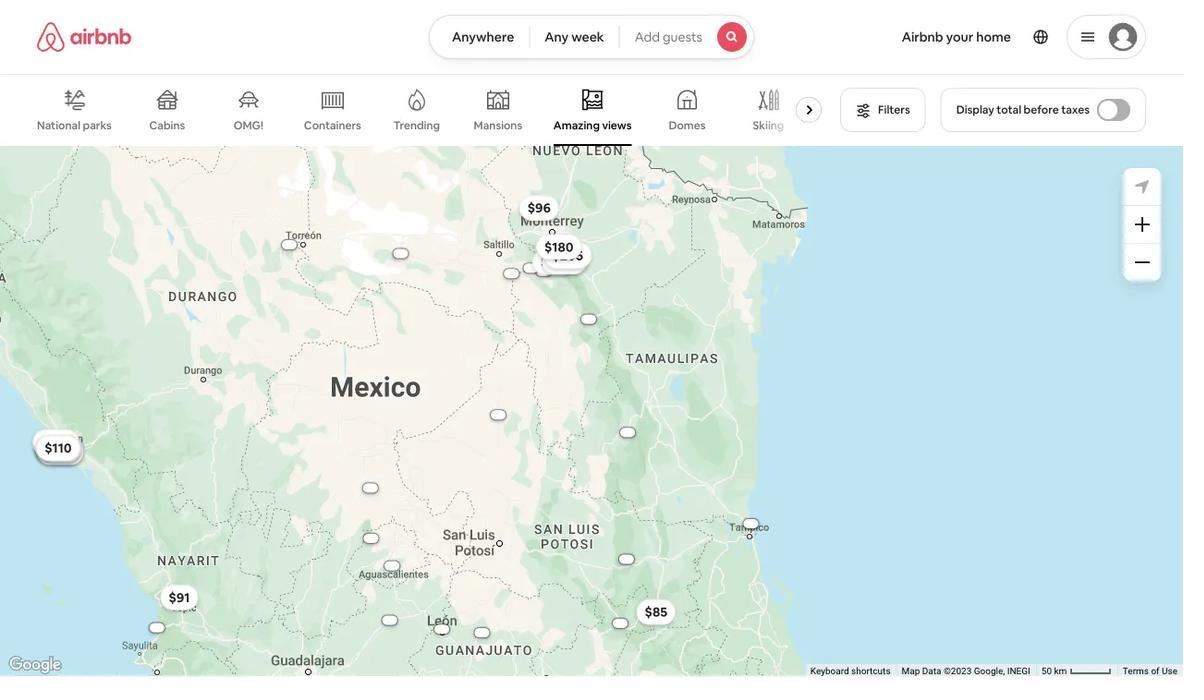 Task type: locate. For each thing, give the bounding box(es) containing it.
keyboard shortcuts
[[811, 666, 891, 677]]

inegi
[[1007, 666, 1031, 677]]

$85 for bottommost $85 button
[[645, 604, 668, 621]]

google map
showing 139 stays. region
[[0, 146, 1183, 678]]

$244
[[41, 436, 71, 452]]

$503 button
[[37, 440, 84, 465]]

anywhere button
[[429, 15, 530, 59]]

map data ©2023 google, inegi
[[902, 666, 1031, 677]]

$247
[[43, 440, 73, 457]]

$274 button
[[35, 435, 81, 461]]

$91 button
[[160, 585, 198, 611]]

$205
[[552, 247, 583, 264]]

filters
[[878, 103, 910, 117]]

$503
[[45, 444, 76, 461]]

$230
[[549, 253, 579, 270]]

keyboard
[[811, 666, 849, 677]]

domes
[[669, 118, 706, 133]]

group
[[37, 74, 829, 146]]

taxes
[[1061, 103, 1090, 117]]

data
[[922, 666, 941, 677]]

km
[[1054, 666, 1067, 677]]

terms
[[1123, 666, 1149, 677]]

©2023
[[944, 666, 972, 677]]

1 horizontal spatial $85
[[645, 604, 668, 621]]

google,
[[974, 666, 1005, 677]]

mansions
[[474, 118, 522, 133]]

$135 button
[[542, 249, 586, 275]]

show
[[554, 610, 587, 627]]

50 km
[[1042, 666, 1069, 677]]

list
[[590, 610, 607, 627]]

map
[[902, 666, 920, 677]]

add
[[635, 29, 660, 45]]

$247 button
[[35, 435, 81, 461]]

0 horizontal spatial $85 button
[[41, 438, 81, 463]]

$96
[[528, 200, 551, 216]]

$197 button
[[38, 438, 83, 464]]

omg!
[[234, 118, 263, 133]]

use
[[1162, 666, 1178, 677]]

$85 button
[[41, 438, 81, 463], [636, 600, 676, 625]]

display total before taxes button
[[941, 88, 1146, 132]]

airbnb your home link
[[891, 18, 1022, 56]]

views
[[602, 118, 632, 132]]

$110 button
[[36, 436, 80, 461]]

$113 button
[[532, 249, 576, 275]]

guests
[[663, 29, 703, 45]]

$200 button
[[36, 436, 83, 462]]

none search field containing anywhere
[[429, 15, 754, 59]]

$85
[[49, 442, 72, 459], [645, 604, 668, 621]]

add guests button
[[619, 15, 754, 59]]

show list
[[554, 610, 607, 627]]

$96 button
[[519, 195, 559, 221]]

zoom in image
[[1135, 217, 1150, 232]]

0 horizontal spatial $85
[[49, 442, 72, 459]]

50
[[1042, 666, 1052, 677]]

1 vertical spatial $85
[[645, 604, 668, 621]]

week
[[571, 29, 604, 45]]

google image
[[5, 654, 66, 678]]

$137
[[45, 441, 73, 457]]

total
[[997, 103, 1021, 117]]

1 horizontal spatial $85 button
[[636, 600, 676, 625]]

$582
[[41, 434, 71, 451]]

home
[[976, 29, 1011, 45]]

$110
[[45, 440, 72, 457]]

0 vertical spatial $85
[[49, 442, 72, 459]]

$113
[[541, 254, 567, 271]]

airbnb
[[902, 29, 943, 45]]

None search field
[[429, 15, 754, 59]]

$357 button
[[37, 437, 83, 462]]

$96 $180
[[528, 200, 574, 256]]



Task type: describe. For each thing, give the bounding box(es) containing it.
of
[[1151, 666, 1160, 677]]

any
[[545, 29, 569, 45]]

$244 button
[[32, 431, 80, 457]]

$274
[[43, 440, 73, 457]]

amazing
[[554, 118, 600, 132]]

zoom out image
[[1135, 255, 1150, 270]]

$135
[[550, 253, 578, 270]]

before
[[1024, 103, 1059, 117]]

$191 button
[[39, 438, 82, 464]]

1 vertical spatial $85 button
[[636, 600, 676, 625]]

skiing
[[753, 118, 784, 133]]

show list button
[[535, 596, 648, 641]]

any week
[[545, 29, 604, 45]]

keyboard shortcuts button
[[811, 665, 891, 678]]

parks
[[83, 118, 112, 132]]

add guests
[[635, 29, 703, 45]]

$230 button
[[541, 249, 588, 275]]

50 km button
[[1036, 665, 1117, 678]]

airbnb your home
[[902, 29, 1011, 45]]

profile element
[[777, 0, 1146, 74]]

any week button
[[529, 15, 620, 59]]

$205 button
[[544, 243, 591, 269]]

$137 button
[[37, 436, 81, 462]]

containers
[[304, 118, 361, 133]]

display
[[956, 103, 994, 117]]

$191
[[47, 442, 74, 459]]

filters button
[[840, 88, 926, 132]]

amazing views
[[554, 118, 632, 132]]

$91
[[169, 590, 190, 606]]

$85 for top $85 button
[[49, 442, 72, 459]]

$180
[[544, 238, 574, 256]]

your
[[946, 29, 974, 45]]

cabins
[[149, 118, 185, 133]]

0 vertical spatial $85 button
[[41, 438, 81, 463]]

$180 button
[[535, 234, 583, 261]]

$357
[[45, 441, 74, 458]]

trending
[[394, 118, 440, 133]]

terms of use link
[[1123, 666, 1178, 677]]

anywhere
[[452, 29, 514, 45]]

display total before taxes
[[956, 103, 1090, 117]]

$197
[[47, 443, 75, 459]]

$200
[[44, 441, 75, 458]]

national parks
[[37, 118, 112, 132]]

shortcuts
[[851, 666, 891, 677]]

group containing national parks
[[37, 74, 829, 146]]

$582 button
[[33, 429, 80, 455]]

national
[[37, 118, 80, 132]]

terms of use
[[1123, 666, 1178, 677]]



Task type: vqa. For each thing, say whether or not it's contained in the screenshot.
Google,
yes



